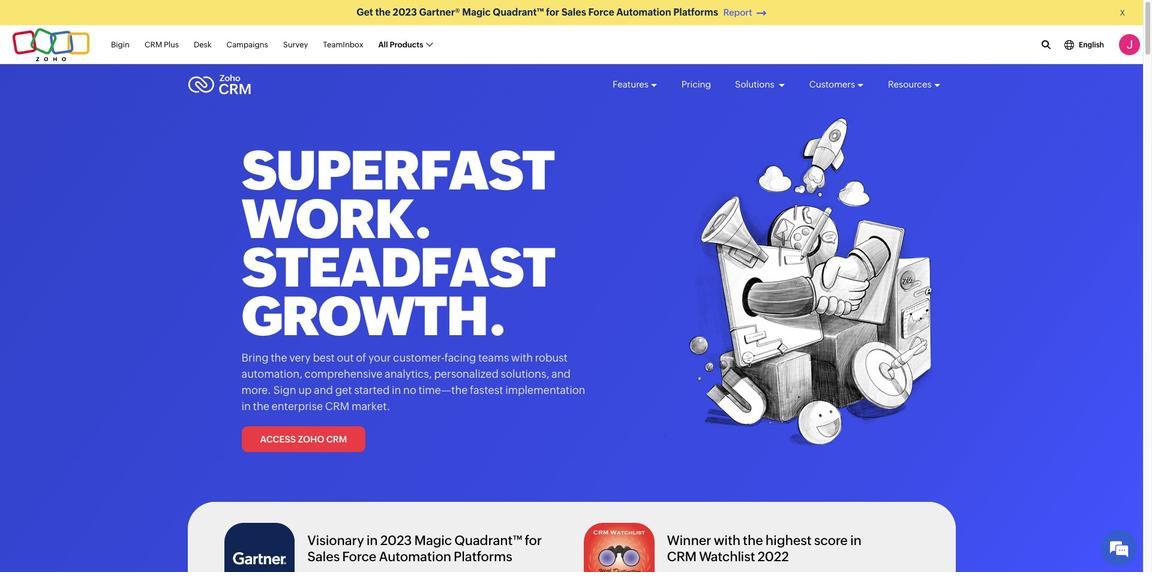 Task type: locate. For each thing, give the bounding box(es) containing it.
sales
[[562, 7, 586, 18], [307, 550, 340, 565]]

report link
[[721, 7, 769, 18]]

highest
[[766, 534, 812, 549]]

the up 2022
[[743, 534, 763, 549]]

magic
[[462, 7, 491, 18], [414, 534, 452, 549]]

report
[[724, 7, 752, 17]]

visionary in 2023 magic quadrant™ for sales force automation platforms
[[307, 534, 542, 565]]

and right up
[[314, 384, 333, 397]]

1 horizontal spatial sales
[[562, 7, 586, 18]]

with
[[511, 352, 533, 364], [714, 534, 741, 549]]

0 horizontal spatial and
[[314, 384, 333, 397]]

0 vertical spatial and
[[552, 368, 571, 380]]

automation inside the visionary in 2023 magic quadrant™ for sales force automation platforms
[[379, 550, 451, 565]]

1 vertical spatial quadrant™
[[454, 534, 522, 549]]

solutions link
[[735, 68, 785, 101]]

0 horizontal spatial sales
[[307, 550, 340, 565]]

crm down get on the bottom left of the page
[[325, 400, 349, 413]]

superfast work. steadfast growth. bring the very best out of your customer-facing teams with robust automation, comprehensive analytics, personalized solutions, and more. sign up and get started in no time—the fastest implementation in the enterprise crm market.
[[242, 140, 585, 413]]

time—the
[[419, 384, 468, 397]]

1 vertical spatial magic
[[414, 534, 452, 549]]

1 vertical spatial force
[[342, 550, 376, 565]]

in
[[392, 384, 401, 397], [242, 400, 251, 413], [367, 534, 378, 549], [850, 534, 862, 549]]

bring
[[242, 352, 269, 364]]

crm down winner
[[667, 550, 697, 565]]

0 vertical spatial for
[[546, 7, 559, 18]]

with up watchlist
[[714, 534, 741, 549]]

customer-
[[393, 352, 445, 364]]

2023 for in
[[380, 534, 412, 549]]

1 horizontal spatial magic
[[462, 7, 491, 18]]

with inside winner with the highest score in crm watchlist 2022
[[714, 534, 741, 549]]

in right the score
[[850, 534, 862, 549]]

in right visionary
[[367, 534, 378, 549]]

growth.
[[242, 286, 505, 347]]

enterprise
[[272, 400, 323, 413]]

2023 inside the visionary in 2023 magic quadrant™ for sales force automation platforms
[[380, 534, 412, 549]]

platforms
[[673, 7, 718, 18], [454, 550, 512, 565]]

0 horizontal spatial magic
[[414, 534, 452, 549]]

market.
[[352, 400, 390, 413]]

crm plus link
[[145, 33, 179, 56]]

access zoho crm
[[260, 435, 347, 445]]

quadrant™ inside the visionary in 2023 magic quadrant™ for sales force automation platforms
[[454, 534, 522, 549]]

0 vertical spatial with
[[511, 352, 533, 364]]

force
[[588, 7, 614, 18], [342, 550, 376, 565]]

zoho crm logo image
[[188, 71, 251, 98]]

started
[[354, 384, 390, 397]]

in left no
[[392, 384, 401, 397]]

for
[[546, 7, 559, 18], [525, 534, 542, 549]]

crm
[[145, 40, 162, 49], [325, 400, 349, 413], [326, 435, 347, 445], [667, 550, 697, 565]]

products
[[390, 40, 423, 49]]

1 horizontal spatial force
[[588, 7, 614, 18]]

winner with the highest score in crm watchlist 2022
[[667, 534, 862, 565]]

and down robust
[[552, 368, 571, 380]]

1 vertical spatial with
[[714, 534, 741, 549]]

in down more.
[[242, 400, 251, 413]]

campaigns link
[[227, 33, 268, 56]]

2023
[[393, 7, 417, 18], [380, 534, 412, 549]]

facing
[[445, 352, 476, 364]]

1 horizontal spatial platforms
[[673, 7, 718, 18]]

with up "solutions,"
[[511, 352, 533, 364]]

pricing link
[[682, 68, 711, 101]]

0 vertical spatial magic
[[462, 7, 491, 18]]

visionary in 2023 magic quadrant™ for sales force automation platforms link
[[224, 523, 560, 573]]

visionary
[[307, 534, 364, 549]]

quadrant™
[[493, 7, 544, 18], [454, 534, 522, 549]]

crm inside superfast work. steadfast growth. bring the very best out of your customer-facing teams with robust automation, comprehensive analytics, personalized solutions, and more. sign up and get started in no time—the fastest implementation in the enterprise crm market.
[[325, 400, 349, 413]]

force inside the visionary in 2023 magic quadrant™ for sales force automation platforms
[[342, 550, 376, 565]]

get
[[335, 384, 352, 397]]

1 vertical spatial sales
[[307, 550, 340, 565]]

desk
[[194, 40, 212, 49]]

automation
[[617, 7, 671, 18], [379, 550, 451, 565]]

best
[[313, 352, 335, 364]]

magic inside the visionary in 2023 magic quadrant™ for sales force automation platforms
[[414, 534, 452, 549]]

2022
[[758, 550, 789, 565]]

0 horizontal spatial automation
[[379, 550, 451, 565]]

crm left plus
[[145, 40, 162, 49]]

1 vertical spatial and
[[314, 384, 333, 397]]

0 horizontal spatial for
[[525, 534, 542, 549]]

access
[[260, 435, 296, 445]]

teaminbox link
[[323, 33, 363, 56]]

the
[[375, 7, 391, 18], [271, 352, 287, 364], [253, 400, 269, 413], [743, 534, 763, 549]]

features
[[613, 79, 649, 89]]

survey
[[283, 40, 308, 49]]

robust
[[535, 352, 568, 364]]

crm plus
[[145, 40, 179, 49]]

1 vertical spatial 2023
[[380, 534, 412, 549]]

1 horizontal spatial with
[[714, 534, 741, 549]]

0 vertical spatial sales
[[562, 7, 586, 18]]

1 horizontal spatial and
[[552, 368, 571, 380]]

all products
[[378, 40, 423, 49]]

watchlist
[[699, 550, 755, 565]]

1 vertical spatial platforms
[[454, 550, 512, 565]]

automation,
[[242, 368, 302, 380]]

1 vertical spatial automation
[[379, 550, 451, 565]]

english
[[1079, 41, 1104, 49]]

teams
[[478, 352, 509, 364]]

campaigns
[[227, 40, 268, 49]]

all products link
[[378, 33, 432, 56]]

steadfast
[[242, 237, 555, 299]]

0 vertical spatial automation
[[617, 7, 671, 18]]

and
[[552, 368, 571, 380], [314, 384, 333, 397]]

desk link
[[194, 33, 212, 56]]

no
[[403, 384, 416, 397]]

the down more.
[[253, 400, 269, 413]]

your
[[369, 352, 391, 364]]

0 horizontal spatial force
[[342, 550, 376, 565]]

0 horizontal spatial platforms
[[454, 550, 512, 565]]

personalized
[[434, 368, 499, 380]]

0 horizontal spatial with
[[511, 352, 533, 364]]

resources
[[888, 79, 932, 89]]

1 vertical spatial for
[[525, 534, 542, 549]]

more.
[[242, 384, 271, 397]]

0 vertical spatial 2023
[[393, 7, 417, 18]]



Task type: vqa. For each thing, say whether or not it's contained in the screenshot.
bottom with
yes



Task type: describe. For each thing, give the bounding box(es) containing it.
crm inside winner with the highest score in crm watchlist 2022
[[667, 550, 697, 565]]

1 horizontal spatial for
[[546, 7, 559, 18]]

the inside winner with the highest score in crm watchlist 2022
[[743, 534, 763, 549]]

resources link
[[888, 68, 941, 101]]

1 horizontal spatial automation
[[617, 7, 671, 18]]

all
[[378, 40, 388, 49]]

the right get
[[375, 7, 391, 18]]

crm right zoho
[[326, 435, 347, 445]]

superfast
[[242, 140, 554, 202]]

out
[[337, 352, 354, 364]]

james peterson image
[[1119, 34, 1140, 55]]

up
[[298, 384, 312, 397]]

for inside the visionary in 2023 magic quadrant™ for sales force automation platforms
[[525, 534, 542, 549]]

zoho
[[298, 435, 324, 445]]

access zoho crm link
[[242, 427, 366, 452]]

bigin
[[111, 40, 130, 49]]

teaminbox
[[323, 40, 363, 49]]

platforms inside the visionary in 2023 magic quadrant™ for sales force automation platforms
[[454, 550, 512, 565]]

solutions
[[735, 79, 776, 89]]

bigin link
[[111, 33, 130, 56]]

plus
[[164, 40, 179, 49]]

gartner®
[[419, 7, 460, 18]]

customers
[[809, 79, 855, 89]]

survey link
[[283, 33, 308, 56]]

features link
[[613, 68, 658, 101]]

score
[[814, 534, 848, 549]]

comprehensive
[[305, 368, 383, 380]]

implementation
[[505, 384, 585, 397]]

very
[[289, 352, 311, 364]]

work.
[[242, 188, 431, 250]]

2023 for the
[[393, 7, 417, 18]]

winner
[[667, 534, 711, 549]]

x
[[1120, 8, 1125, 17]]

0 vertical spatial quadrant™
[[493, 7, 544, 18]]

of
[[356, 352, 366, 364]]

in inside winner with the highest score in crm watchlist 2022
[[850, 534, 862, 549]]

get the 2023 gartner® magic quadrant™ for sales force automation platforms report
[[357, 7, 752, 18]]

the up automation,
[[271, 352, 287, 364]]

solutions,
[[501, 368, 549, 380]]

0 vertical spatial platforms
[[673, 7, 718, 18]]

sign
[[273, 384, 296, 397]]

sales inside the visionary in 2023 magic quadrant™ for sales force automation platforms
[[307, 550, 340, 565]]

crm home banner image
[[662, 117, 935, 461]]

0 vertical spatial force
[[588, 7, 614, 18]]

get
[[357, 7, 373, 18]]

fastest
[[470, 384, 503, 397]]

pricing
[[682, 79, 711, 89]]

with inside superfast work. steadfast growth. bring the very best out of your customer-facing teams with robust automation, comprehensive analytics, personalized solutions, and more. sign up and get started in no time—the fastest implementation in the enterprise crm market.
[[511, 352, 533, 364]]

analytics,
[[385, 368, 432, 380]]

in inside the visionary in 2023 magic quadrant™ for sales force automation platforms
[[367, 534, 378, 549]]



